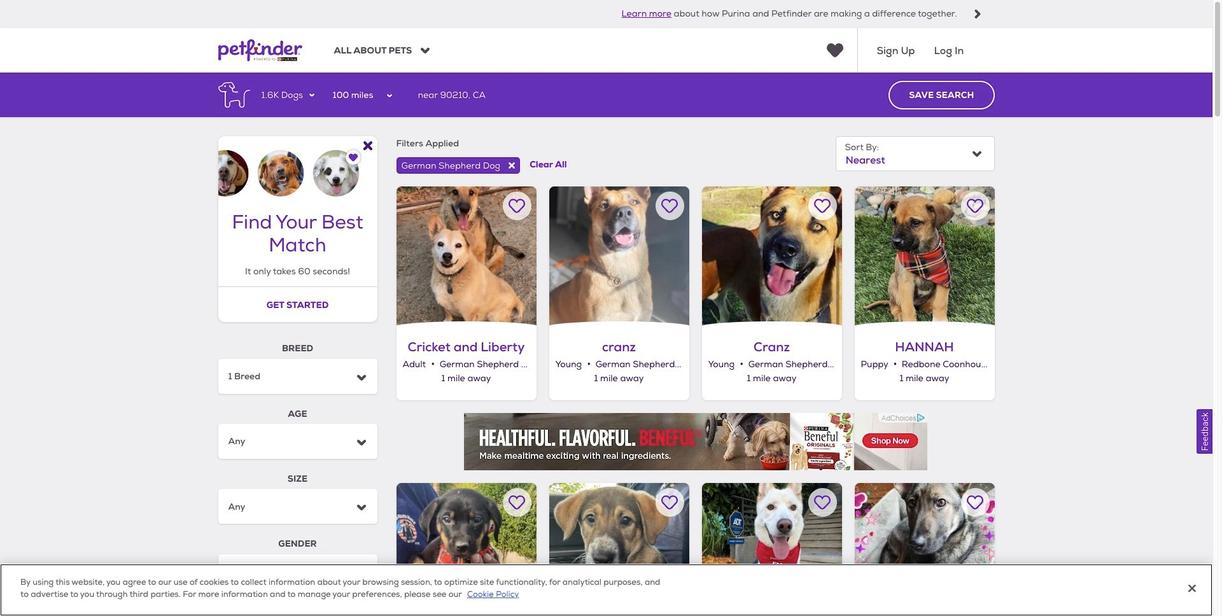 Task type: locate. For each thing, give the bounding box(es) containing it.
ralphie, adoptable dog, puppy male redbone coonhound & german shepherd dog mix, 1 mile away. image
[[396, 483, 536, 616]]

hannah, adoptable dog, puppy female redbone coonhound & german shepherd dog mix, 1 mile away. image
[[855, 186, 995, 326]]

main content
[[0, 73, 1213, 616]]

lucy, adoptable dog, young female german shepherd dog, 1 mile away. image
[[855, 483, 995, 616]]

cranz, adoptable dog, young male german shepherd dog mix, 1 mile away. image
[[702, 186, 842, 326]]

advertisement element
[[464, 413, 927, 470]]

noah, adoptable dog, puppy male german shepherd dog mix, 1 mile away. image
[[549, 483, 689, 616]]

potential dog matches image
[[218, 136, 377, 197]]

privacy alert dialog
[[0, 564, 1213, 616]]

cranz, adoptable dog, young male german shepherd dog mix, 1 mile away. image
[[549, 186, 689, 326]]



Task type: vqa. For each thing, say whether or not it's contained in the screenshot.
the Purina Your Pet, Our Passion image at the bottom of page
no



Task type: describe. For each thing, give the bounding box(es) containing it.
cricket and  liberty, adoptable dog, adult female german shepherd dog & labrador retriever mix, 1 mile away. image
[[396, 186, 536, 326]]

ella, adoptable dog, young female german shepherd dog & husky mix, 1 mile away. image
[[702, 483, 842, 616]]

petfinder home image
[[218, 28, 302, 73]]



